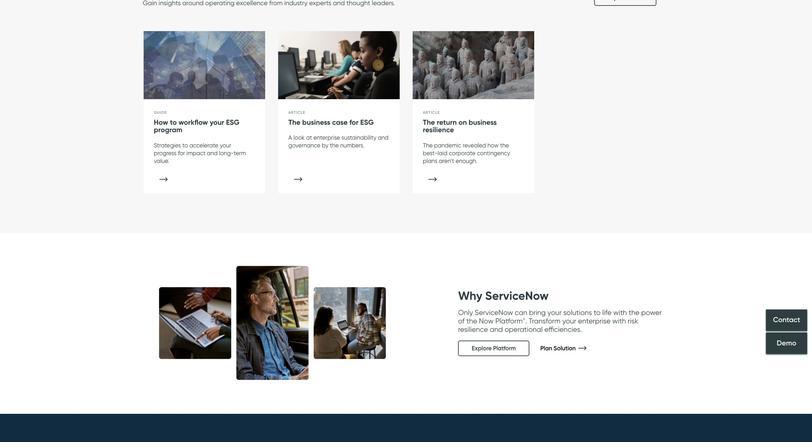 Task type: describe. For each thing, give the bounding box(es) containing it.
the inside the pandemic revealed how the best-laid corporate contingency plans aren't enough.
[[501, 142, 510, 149]]

governance
[[289, 142, 321, 149]]

demo link
[[767, 333, 808, 354]]

contingency
[[477, 150, 511, 157]]

accelerate
[[190, 142, 219, 149]]

strategies to accelerate your progress for impact and long-term value.
[[154, 142, 246, 164]]

strategies
[[154, 142, 181, 149]]

only
[[459, 309, 473, 317]]

with inside only servicenow can bring your solutions to life with the power of the now platform
[[614, 309, 628, 317]]

the pandemic revealed how the best-laid corporate contingency plans aren't enough.
[[423, 142, 511, 164]]

1 vertical spatial platform
[[494, 345, 516, 353]]

pandemic
[[435, 142, 462, 149]]

esg for the business case for esg
[[361, 118, 374, 127]]

corporate
[[449, 150, 476, 157]]

laid
[[438, 150, 448, 157]]

and inside "a look at enterprise sustainability and governance by the numbers."
[[378, 134, 389, 141]]

and for strategies to accelerate your progress for impact and long-term value.
[[207, 150, 218, 157]]

servicenow for why
[[486, 289, 549, 303]]

sustainability
[[342, 134, 377, 141]]

plans
[[423, 158, 438, 164]]

®
[[523, 318, 526, 321]]

esg for how to workflow your esg program
[[226, 118, 240, 127]]

on
[[459, 118, 467, 127]]

risk
[[628, 317, 639, 326]]

at
[[306, 134, 312, 141]]

the return on business resilience
[[423, 118, 497, 134]]

the for the return on business resilience
[[423, 118, 435, 127]]

now
[[480, 317, 494, 326]]

bring
[[530, 309, 546, 317]]

with inside . transform your enterprise with risk resilience and operational efficiencies.
[[613, 317, 627, 326]]

bringing sustainability and governance to the enterprise image
[[278, 31, 400, 100]]

resilience inside the return on business resilience
[[423, 126, 454, 134]]

progress
[[154, 150, 177, 157]]

learning from the global pandemic image
[[413, 31, 535, 100]]

can
[[515, 309, 528, 317]]

platform inside only servicenow can bring your solutions to life with the power of the now platform
[[496, 317, 523, 326]]

contact link
[[767, 310, 808, 331]]

workflow
[[179, 118, 208, 127]]

the for the pandemic revealed how the best-laid corporate contingency plans aren't enough.
[[423, 142, 433, 149]]

enterprise for numbers.
[[314, 134, 340, 141]]

by
[[322, 142, 329, 149]]

1 business from the left
[[303, 118, 331, 127]]



Task type: vqa. For each thing, say whether or not it's contained in the screenshot.
get data sheet link
no



Task type: locate. For each thing, give the bounding box(es) containing it.
of
[[459, 317, 465, 326]]

servicenow up can
[[486, 289, 549, 303]]

best-
[[423, 150, 438, 157]]

a
[[289, 134, 292, 141]]

operational
[[505, 326, 543, 334]]

solution
[[554, 345, 576, 353]]

the inside the pandemic revealed how the best-laid corporate contingency plans aren't enough.
[[423, 142, 433, 149]]

enterprise inside . transform your enterprise with risk resilience and operational efficiencies.
[[579, 317, 611, 326]]

1 vertical spatial servicenow
[[475, 309, 514, 317]]

why
[[459, 289, 483, 303]]

0 horizontal spatial resilience
[[423, 126, 454, 134]]

resilience
[[423, 126, 454, 134], [459, 326, 489, 334]]

to right how
[[170, 118, 177, 127]]

.
[[526, 317, 528, 326]]

how
[[488, 142, 499, 149]]

2 horizontal spatial and
[[490, 326, 503, 334]]

business up at
[[303, 118, 331, 127]]

enterprise
[[314, 134, 340, 141], [579, 317, 611, 326]]

and for . transform your enterprise with risk resilience and operational efficiencies.
[[490, 326, 503, 334]]

your up long-
[[220, 142, 231, 149]]

and inside . transform your enterprise with risk resilience and operational efficiencies.
[[490, 326, 503, 334]]

the for the business case for esg
[[289, 118, 301, 127]]

servicenow inside only servicenow can bring your solutions to life with the power of the now platform
[[475, 309, 514, 317]]

the business case for esg
[[289, 118, 374, 127]]

resilience up pandemic
[[423, 126, 454, 134]]

why servicenow
[[459, 289, 549, 303]]

1 horizontal spatial enterprise
[[579, 317, 611, 326]]

0 vertical spatial to
[[170, 118, 177, 127]]

2 horizontal spatial to
[[594, 309, 601, 317]]

your inside only servicenow can bring your solutions to life with the power of the now platform
[[548, 309, 562, 317]]

your inside strategies to accelerate your progress for impact and long-term value.
[[220, 142, 231, 149]]

1 horizontal spatial and
[[378, 134, 389, 141]]

demo
[[778, 339, 797, 348]]

1 horizontal spatial resilience
[[459, 326, 489, 334]]

1 vertical spatial for
[[178, 150, 185, 157]]

to for how
[[170, 118, 177, 127]]

efficiencies.
[[545, 326, 583, 334]]

how
[[154, 118, 168, 127]]

your inside . transform your enterprise with risk resilience and operational efficiencies.
[[563, 317, 577, 326]]

plan
[[541, 345, 553, 353]]

platform
[[496, 317, 523, 326], [494, 345, 516, 353]]

value.
[[154, 158, 170, 164]]

and down accelerate at top left
[[207, 150, 218, 157]]

2 vertical spatial to
[[594, 309, 601, 317]]

for
[[350, 118, 359, 127], [178, 150, 185, 157]]

contact
[[774, 316, 801, 325]]

1 horizontal spatial to
[[183, 142, 188, 149]]

with left risk
[[613, 317, 627, 326]]

plan solution
[[541, 345, 576, 353]]

your right "workflow" at left
[[210, 118, 224, 127]]

1 horizontal spatial for
[[350, 118, 359, 127]]

for inside strategies to accelerate your progress for impact and long-term value.
[[178, 150, 185, 157]]

servicenow for only
[[475, 309, 514, 317]]

numbers.
[[341, 142, 365, 149]]

the right the by
[[330, 142, 339, 149]]

the up a
[[289, 118, 301, 127]]

0 vertical spatial for
[[350, 118, 359, 127]]

business inside the return on business resilience
[[469, 118, 497, 127]]

1 vertical spatial and
[[207, 150, 218, 157]]

business right on
[[469, 118, 497, 127]]

explore platform link
[[459, 341, 530, 357]]

for right case
[[350, 118, 359, 127]]

0 horizontal spatial esg
[[226, 118, 240, 127]]

. transform your enterprise with risk resilience and operational efficiencies.
[[459, 317, 639, 334]]

for left "impact"
[[178, 150, 185, 157]]

1 vertical spatial enterprise
[[579, 317, 611, 326]]

case
[[333, 118, 348, 127]]

resilience inside . transform your enterprise with risk resilience and operational efficiencies.
[[459, 326, 489, 334]]

business
[[303, 118, 331, 127], [469, 118, 497, 127]]

the up "best-"
[[423, 142, 433, 149]]

0 vertical spatial and
[[378, 134, 389, 141]]

to for strategies
[[183, 142, 188, 149]]

platform right explore
[[494, 345, 516, 353]]

program
[[154, 126, 183, 134]]

and up explore platform
[[490, 326, 503, 334]]

1 vertical spatial resilience
[[459, 326, 489, 334]]

platform left . in the bottom right of the page
[[496, 317, 523, 326]]

the inside the return on business resilience
[[423, 118, 435, 127]]

your right bring
[[548, 309, 562, 317]]

1 horizontal spatial esg
[[361, 118, 374, 127]]

explore
[[472, 345, 492, 353]]

return
[[437, 118, 457, 127]]

the left return
[[423, 118, 435, 127]]

to left life
[[594, 309, 601, 317]]

1 vertical spatial to
[[183, 142, 188, 149]]

1 horizontal spatial business
[[469, 118, 497, 127]]

plan solution link
[[541, 345, 597, 353]]

to inside how to workflow your esg program
[[170, 118, 177, 127]]

and inside strategies to accelerate your progress for impact and long-term value.
[[207, 150, 218, 157]]

power
[[642, 309, 662, 317]]

enterprise inside "a look at enterprise sustainability and governance by the numbers."
[[314, 134, 340, 141]]

how to workflow your esg program
[[154, 118, 240, 134]]

to inside only servicenow can bring your solutions to life with the power of the now platform
[[594, 309, 601, 317]]

your right transform
[[563, 317, 577, 326]]

to
[[170, 118, 177, 127], [183, 142, 188, 149], [594, 309, 601, 317]]

a look at enterprise sustainability and governance by the numbers.
[[289, 134, 389, 149]]

0 horizontal spatial to
[[170, 118, 177, 127]]

explore platform
[[472, 345, 516, 353]]

enterprise for efficiencies.
[[579, 317, 611, 326]]

the
[[289, 118, 301, 127], [423, 118, 435, 127], [423, 142, 433, 149]]

resilience down only
[[459, 326, 489, 334]]

0 vertical spatial platform
[[496, 317, 523, 326]]

0 vertical spatial servicenow
[[486, 289, 549, 303]]

your
[[210, 118, 224, 127], [220, 142, 231, 149], [548, 309, 562, 317], [563, 317, 577, 326]]

aren't
[[439, 158, 455, 164]]

esg up sustainability
[[361, 118, 374, 127]]

long-
[[219, 150, 234, 157]]

transform
[[529, 317, 561, 326]]

0 vertical spatial enterprise
[[314, 134, 340, 141]]

2 esg from the left
[[361, 118, 374, 127]]

to up "impact"
[[183, 142, 188, 149]]

servicenow down why servicenow
[[475, 309, 514, 317]]

0 horizontal spatial enterprise
[[314, 134, 340, 141]]

1 esg from the left
[[226, 118, 240, 127]]

2 vertical spatial and
[[490, 326, 503, 334]]

with right life
[[614, 309, 628, 317]]

the left the power
[[629, 309, 640, 317]]

term
[[234, 150, 246, 157]]

0 horizontal spatial business
[[303, 118, 331, 127]]

only servicenow can bring your solutions to life with the power of the now platform
[[459, 309, 662, 326]]

and right sustainability
[[378, 134, 389, 141]]

esg up long-
[[226, 118, 240, 127]]

the right the how
[[501, 142, 510, 149]]

your inside how to workflow your esg program
[[210, 118, 224, 127]]

esg
[[226, 118, 240, 127], [361, 118, 374, 127]]

0 horizontal spatial for
[[178, 150, 185, 157]]

life
[[603, 309, 612, 317]]

2 business from the left
[[469, 118, 497, 127]]

building a better future with a strong esg program image
[[144, 31, 265, 100]]

the
[[501, 142, 510, 149], [330, 142, 339, 149], [629, 309, 640, 317], [467, 317, 478, 326]]

esg inside how to workflow your esg program
[[226, 118, 240, 127]]

0 vertical spatial resilience
[[423, 126, 454, 134]]

solutions
[[564, 309, 593, 317]]

the right of
[[467, 317, 478, 326]]

and
[[378, 134, 389, 141], [207, 150, 218, 157], [490, 326, 503, 334]]

0 horizontal spatial and
[[207, 150, 218, 157]]

impact
[[187, 150, 206, 157]]

revealed
[[463, 142, 487, 149]]

with
[[614, 309, 628, 317], [613, 317, 627, 326]]

enough.
[[456, 158, 478, 164]]

to inside strategies to accelerate your progress for impact and long-term value.
[[183, 142, 188, 149]]

look
[[294, 134, 305, 141]]

the inside "a look at enterprise sustainability and governance by the numbers."
[[330, 142, 339, 149]]

servicenow
[[486, 289, 549, 303], [475, 309, 514, 317]]



